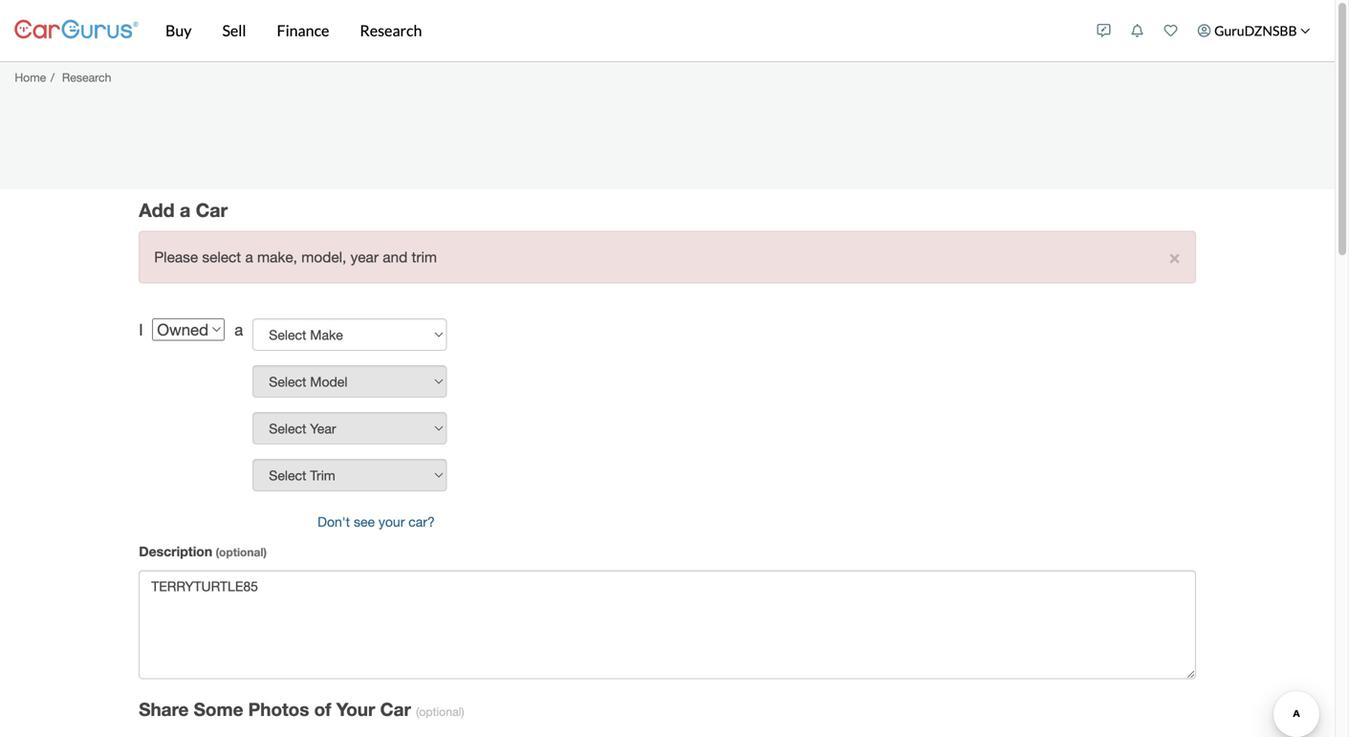 Task type: vqa. For each thing, say whether or not it's contained in the screenshot.
TERRYTURTLE85 text box
yes



Task type: locate. For each thing, give the bounding box(es) containing it.
sell
[[222, 21, 246, 40]]

0 horizontal spatial (optional)
[[216, 546, 267, 559]]

0 horizontal spatial research
[[62, 71, 111, 84]]

of
[[314, 699, 331, 721]]

a
[[180, 199, 191, 221], [245, 249, 253, 266], [235, 321, 243, 339]]

(optional)
[[216, 546, 267, 559], [416, 706, 465, 719]]

gurudznsbb menu
[[1088, 4, 1321, 57]]

car right your
[[380, 699, 411, 721]]

car up select
[[196, 199, 228, 221]]

saved cars image
[[1165, 24, 1178, 37]]

1 horizontal spatial research
[[360, 21, 422, 40]]

car
[[196, 199, 228, 221], [380, 699, 411, 721]]

research right finance
[[360, 21, 422, 40]]

don't see your car? link
[[305, 506, 447, 539]]

menu bar
[[139, 0, 1088, 61]]

user icon image
[[1198, 24, 1212, 37]]

1 vertical spatial car
[[380, 699, 411, 721]]

please
[[154, 249, 198, 266]]

open notifications image
[[1131, 24, 1145, 37]]

cargurus logo homepage link image
[[14, 3, 139, 58]]

/
[[51, 71, 54, 84]]

(optional) right your
[[416, 706, 465, 719]]

1 horizontal spatial car
[[380, 699, 411, 721]]

0 vertical spatial a
[[180, 199, 191, 221]]

see
[[354, 514, 375, 530]]

buy button
[[150, 0, 207, 61]]

i
[[139, 321, 143, 339]]

(optional) inside share some photos of your car (optional)
[[416, 706, 465, 719]]

2 vertical spatial a
[[235, 321, 243, 339]]

your
[[337, 699, 375, 721]]

×
[[1169, 244, 1181, 268]]

1 horizontal spatial a
[[235, 321, 243, 339]]

(optional) right "description"
[[216, 546, 267, 559]]

0 horizontal spatial a
[[180, 199, 191, 221]]

× button
[[1169, 244, 1181, 268]]

a down select
[[235, 321, 243, 339]]

year
[[351, 249, 379, 266]]

add a car
[[139, 199, 228, 221]]

research
[[360, 21, 422, 40], [62, 71, 111, 84]]

1 vertical spatial research
[[62, 71, 111, 84]]

1 horizontal spatial (optional)
[[416, 706, 465, 719]]

(optional) inside description (optional)
[[216, 546, 267, 559]]

research inside 'popup button'
[[360, 21, 422, 40]]

0 horizontal spatial car
[[196, 199, 228, 221]]

cargurus logo homepage link link
[[14, 3, 139, 58]]

finance
[[277, 21, 330, 40]]

2 horizontal spatial a
[[245, 249, 253, 266]]

a right select
[[245, 249, 253, 266]]

research link
[[62, 71, 111, 84]]

photos
[[248, 699, 309, 721]]

0 vertical spatial (optional)
[[216, 546, 267, 559]]

description (optional)
[[139, 544, 267, 560]]

chevron down image
[[1301, 26, 1311, 36]]

home link
[[15, 71, 46, 84]]

a right add
[[180, 199, 191, 221]]

1 vertical spatial (optional)
[[416, 706, 465, 719]]

research right /
[[62, 71, 111, 84]]

car?
[[409, 514, 435, 530]]

model,
[[302, 249, 347, 266]]

0 vertical spatial research
[[360, 21, 422, 40]]



Task type: describe. For each thing, give the bounding box(es) containing it.
sell button
[[207, 0, 262, 61]]

0 vertical spatial car
[[196, 199, 228, 221]]

your
[[379, 514, 405, 530]]

gurudznsbb button
[[1188, 4, 1321, 57]]

don't see your car?
[[318, 514, 435, 530]]

share some photos of your car (optional)
[[139, 699, 465, 721]]

home / research
[[15, 71, 111, 84]]

buy
[[166, 21, 192, 40]]

1 vertical spatial a
[[245, 249, 253, 266]]

trim
[[412, 249, 437, 266]]

share
[[139, 699, 189, 721]]

gurudznsbb
[[1215, 22, 1298, 39]]

research button
[[345, 0, 438, 61]]

add a car review image
[[1098, 24, 1111, 37]]

finance button
[[262, 0, 345, 61]]

make,
[[257, 249, 297, 266]]

description
[[139, 544, 213, 560]]

home
[[15, 71, 46, 84]]

and
[[383, 249, 408, 266]]

please select a make, model, year and trim
[[154, 249, 437, 266]]

add
[[139, 199, 175, 221]]

select
[[202, 249, 241, 266]]

TERRYTURTLE85 text field
[[139, 571, 1197, 680]]

menu bar containing buy
[[139, 0, 1088, 61]]

don't
[[318, 514, 350, 530]]

some
[[194, 699, 243, 721]]



